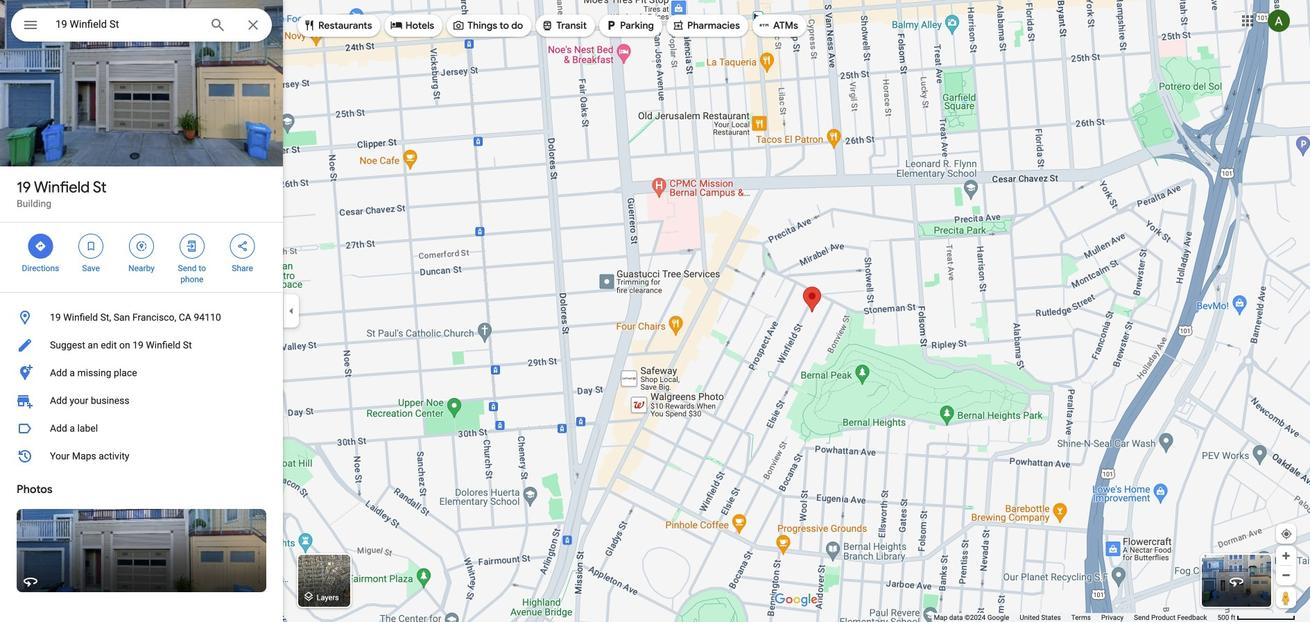 Task type: vqa. For each thing, say whether or not it's contained in the screenshot.

no



Task type: locate. For each thing, give the bounding box(es) containing it.
google maps element
[[0, 0, 1310, 622]]

street view image
[[1228, 573, 1245, 590]]

actions for 19 winfield st region
[[0, 223, 283, 292]]

zoom in image
[[1281, 551, 1292, 561]]

None search field
[[11, 8, 272, 46]]

none field inside 19 winfield st field
[[55, 16, 198, 33]]

main content
[[0, 0, 283, 622]]

collapse side panel image
[[284, 303, 299, 319]]

None field
[[55, 16, 198, 33]]



Task type: describe. For each thing, give the bounding box(es) containing it.
show street view coverage image
[[1276, 588, 1296, 608]]

show your location image
[[1280, 528, 1293, 540]]

google account: augustus odena  
(augustus@adept.ai) image
[[1268, 10, 1290, 32]]

19 Winfield St field
[[11, 8, 272, 46]]

zoom out image
[[1281, 570, 1292, 581]]

none search field inside google maps element
[[11, 8, 272, 46]]



